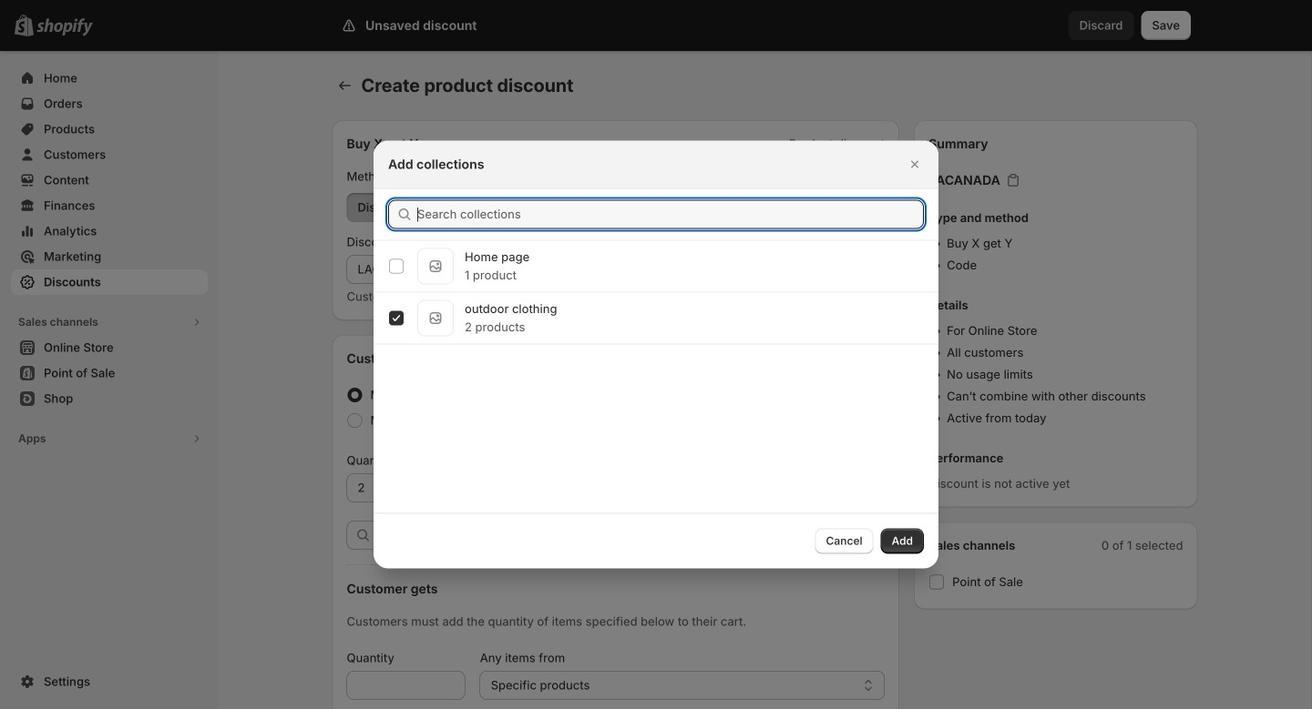 Task type: locate. For each thing, give the bounding box(es) containing it.
shopify image
[[36, 18, 93, 36]]

dialog
[[0, 141, 1312, 569]]

Search collections text field
[[417, 200, 924, 229]]



Task type: vqa. For each thing, say whether or not it's contained in the screenshot.
leftmost List
no



